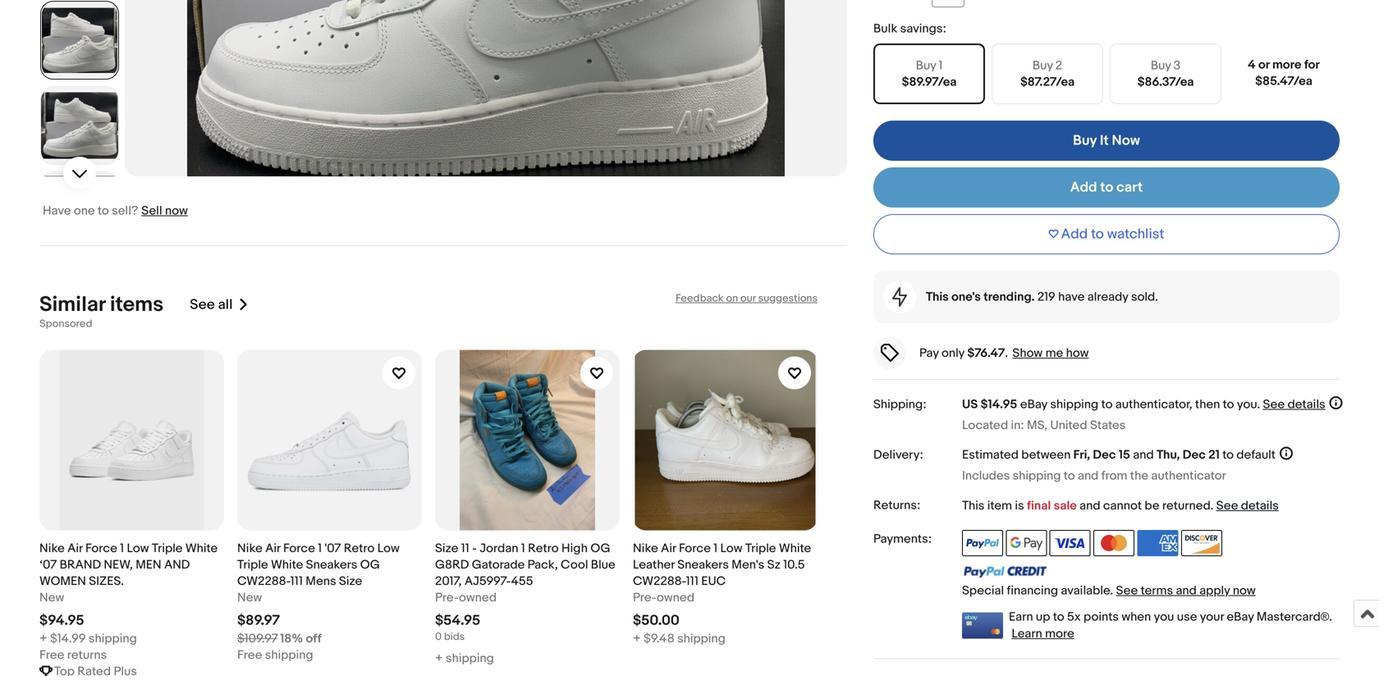 Task type: describe. For each thing, give the bounding box(es) containing it.
new text field for $89.97
[[237, 590, 262, 606]]

free inside nike air force 1 '07 retro low triple white sneakers og cw2288-111 mens size new $89.97 $109.97 18% off free shipping
[[237, 648, 262, 663]]

when
[[1122, 610, 1151, 625]]

2017,
[[435, 574, 462, 589]]

suggestions
[[758, 292, 818, 305]]

1 vertical spatial now
[[1233, 584, 1256, 599]]

jordan
[[480, 541, 518, 556]]

up
[[1036, 610, 1050, 625]]

to down fri,
[[1064, 469, 1075, 484]]

see up when
[[1116, 584, 1138, 599]]

be
[[1145, 499, 1160, 514]]

paypal credit image
[[962, 566, 1047, 579]]

219
[[1038, 290, 1056, 305]]

already
[[1087, 290, 1128, 305]]

nike air force 1 low triple white '07 brand new, men and women sizes. new $94.95 + $14.99 shipping free returns
[[39, 541, 218, 663]]

low for pre-
[[720, 541, 743, 556]]

american express image
[[1137, 530, 1178, 557]]

only
[[942, 346, 965, 361]]

size 11 - jordan 1 retro high og g8rd gatorade pack, cool blue 2017, aj5997-455 pre-owned $54.95 0 bids + shipping
[[435, 541, 615, 666]]

payments:
[[873, 532, 932, 547]]

triple for $94.95
[[152, 541, 183, 556]]

picture 5 of 7 image
[[41, 87, 118, 164]]

2 dec from the left
[[1183, 448, 1206, 463]]

financing
[[1007, 584, 1058, 599]]

g8rd
[[435, 558, 469, 573]]

shipping inside nike air force 1 low triple white leather sneakers men's sz 10.5 cw2288-111 euc pre-owned $50.00 + $9.48 shipping
[[677, 632, 726, 647]]

18%
[[280, 632, 303, 647]]

high
[[562, 541, 588, 556]]

apply
[[1200, 584, 1230, 599]]

feedback on our suggestions link
[[676, 292, 818, 305]]

add for add to cart
[[1070, 179, 1097, 196]]

new inside nike air force 1 low triple white '07 brand new, men and women sizes. new $94.95 + $14.99 shipping free returns
[[39, 591, 64, 606]]

ebay mastercard image
[[962, 613, 1003, 639]]

new,
[[104, 558, 133, 573]]

sizes.
[[89, 574, 124, 589]]

special financing available. see terms and apply now
[[962, 584, 1256, 599]]

force for $94.95
[[85, 541, 117, 556]]

sold.
[[1131, 290, 1158, 305]]

similar
[[39, 292, 105, 318]]

and for see
[[1176, 584, 1197, 599]]

for
[[1304, 58, 1320, 72]]

sell?
[[112, 204, 138, 218]]

owned inside size 11 - jordan 1 retro high og g8rd gatorade pack, cool blue 2017, aj5997-455 pre-owned $54.95 0 bids + shipping
[[459, 591, 497, 606]]

to left the cart
[[1100, 179, 1113, 196]]

Free shipping text field
[[237, 647, 313, 664]]

returns:
[[873, 498, 920, 513]]

0 horizontal spatial now
[[165, 204, 188, 218]]

it
[[1100, 132, 1109, 150]]

shipping inside nike air force 1 '07 retro low triple white sneakers og cw2288-111 mens size new $89.97 $109.97 18% off free shipping
[[265, 648, 313, 663]]

sneakers inside nike air force 1 '07 retro low triple white sneakers og cw2288-111 mens size new $89.97 $109.97 18% off free shipping
[[306, 558, 357, 573]]

$94.95 text field
[[39, 612, 84, 630]]

brand
[[60, 558, 101, 573]]

euc
[[701, 574, 726, 589]]

more inside earn up to 5x points when you use your ebay mastercard®. learn more
[[1045, 627, 1074, 641]]

cannot
[[1103, 499, 1142, 514]]

Sponsored text field
[[39, 318, 92, 331]]

google pay image
[[1006, 530, 1047, 557]]

this for this one's trending. 219 have already sold.
[[926, 290, 949, 305]]

available.
[[1061, 584, 1113, 599]]

1 horizontal spatial you
[[1237, 397, 1257, 412]]

see all
[[190, 296, 233, 314]]

1 for $94.95
[[120, 541, 124, 556]]

is
[[1015, 499, 1024, 514]]

includes
[[962, 469, 1010, 484]]

Free returns text field
[[39, 647, 107, 664]]

with details__icon image
[[892, 287, 907, 307]]

to up states
[[1101, 397, 1113, 412]]

new inside nike air force 1 '07 retro low triple white sneakers og cw2288-111 mens size new $89.97 $109.97 18% off free shipping
[[237, 591, 262, 606]]

details for this item is final sale and cannot be returned . see details
[[1241, 499, 1279, 514]]

watchlist
[[1107, 226, 1164, 243]]

similar items
[[39, 292, 164, 318]]

see right returned
[[1216, 499, 1238, 514]]

+ inside size 11 - jordan 1 retro high og g8rd gatorade pack, cool blue 2017, aj5997-455 pre-owned $54.95 0 bids + shipping
[[435, 651, 443, 666]]

buy for 2
[[1033, 58, 1053, 73]]

4 or more for $85.47/ea
[[1248, 58, 1320, 89]]

now
[[1112, 132, 1140, 150]]

estimated between fri, dec 15 and thu, dec 21 to default
[[962, 448, 1276, 463]]

your
[[1200, 610, 1224, 625]]

+ $14.99 shipping text field
[[39, 631, 137, 647]]

nike for new
[[237, 541, 263, 556]]

1 inside buy 1 $89.97/ea
[[939, 58, 943, 73]]

us
[[962, 397, 978, 412]]

then
[[1195, 397, 1220, 412]]

previous price $109.97 18% off text field
[[237, 631, 322, 647]]

use
[[1177, 610, 1197, 625]]

to right then
[[1223, 397, 1234, 412]]

pay
[[919, 346, 939, 361]]

$89.97/ea
[[902, 75, 957, 90]]

pay only $76.47 . show me how
[[919, 346, 1089, 361]]

returned
[[1162, 499, 1211, 514]]

located
[[962, 418, 1008, 433]]

to right 21
[[1223, 448, 1234, 463]]

master card image
[[1094, 530, 1135, 557]]

located in: ms, united states
[[962, 418, 1126, 433]]

+ shipping text field
[[435, 651, 494, 667]]

you inside earn up to 5x points when you use your ebay mastercard®. learn more
[[1154, 610, 1174, 625]]

united
[[1050, 418, 1087, 433]]

see terms and apply now link
[[1116, 584, 1256, 599]]

free inside nike air force 1 low triple white '07 brand new, men and women sizes. new $94.95 + $14.99 shipping free returns
[[39, 648, 64, 663]]

nike for $94.95
[[39, 541, 65, 556]]

have one to sell? sell now
[[43, 204, 188, 218]]

all
[[218, 296, 233, 314]]

men
[[136, 558, 161, 573]]

shipping down between
[[1013, 469, 1061, 484]]

air for $94.95
[[67, 541, 83, 556]]

$54.95
[[435, 612, 480, 630]]

final
[[1027, 499, 1051, 514]]

size inside nike air force 1 '07 retro low triple white sneakers og cw2288-111 mens size new $89.97 $109.97 18% off free shipping
[[339, 574, 362, 589]]

-
[[472, 541, 477, 556]]

fri,
[[1073, 448, 1090, 463]]

terms
[[1141, 584, 1173, 599]]

+ inside nike air force 1 low triple white '07 brand new, men and women sizes. new $94.95 + $14.99 shipping free returns
[[39, 632, 47, 647]]

buy for 1
[[916, 58, 936, 73]]

our
[[740, 292, 756, 305]]

cw2288- inside nike air force 1 low triple white leather sneakers men's sz 10.5 cw2288-111 euc pre-owned $50.00 + $9.48 shipping
[[633, 574, 686, 589]]

discover image
[[1181, 530, 1222, 557]]

retro for $54.95
[[528, 541, 559, 556]]

force for new
[[283, 541, 315, 556]]

and for final
[[1080, 499, 1100, 514]]

5x
[[1067, 610, 1081, 625]]

blue
[[591, 558, 615, 573]]

+ inside nike air force 1 low triple white leather sneakers men's sz 10.5 cw2288-111 euc pre-owned $50.00 + $9.48 shipping
[[633, 632, 641, 647]]

triple for pre-
[[745, 541, 776, 556]]

trending.
[[984, 290, 1035, 305]]

'07
[[325, 541, 341, 556]]

buy for 3
[[1151, 58, 1171, 73]]

from
[[1101, 469, 1127, 484]]

have
[[43, 204, 71, 218]]

0 vertical spatial ebay
[[1020, 397, 1047, 412]]

this for this item is final sale and cannot be returned . see details
[[962, 499, 985, 514]]

pre-owned text field for $50.00
[[633, 590, 695, 606]]

men's
[[732, 558, 765, 573]]

low inside nike air force 1 '07 retro low triple white sneakers og cw2288-111 mens size new $89.97 $109.97 18% off free shipping
[[377, 541, 400, 556]]

$109.97
[[237, 632, 277, 647]]

leather
[[633, 558, 675, 573]]

Quantity: text field
[[932, 0, 964, 7]]

og inside size 11 - jordan 1 retro high og g8rd gatorade pack, cool blue 2017, aj5997-455 pre-owned $54.95 0 bids + shipping
[[591, 541, 610, 556]]

us $14.95 ebay shipping to authenticator, then to you . see details
[[962, 397, 1326, 412]]

returns
[[67, 648, 107, 663]]

feedback
[[676, 292, 724, 305]]

See all text field
[[190, 296, 233, 314]]

triple inside nike air force 1 '07 retro low triple white sneakers og cw2288-111 mens size new $89.97 $109.97 18% off free shipping
[[237, 558, 268, 573]]

$85.47/ea
[[1255, 74, 1313, 89]]

authenticator
[[1151, 469, 1226, 484]]

low for $94.95
[[127, 541, 149, 556]]



Task type: locate. For each thing, give the bounding box(es) containing it.
low inside nike air force 1 low triple white leather sneakers men's sz 10.5 cw2288-111 euc pre-owned $50.00 + $9.48 shipping
[[720, 541, 743, 556]]

1 up new,
[[120, 541, 124, 556]]

savings:
[[900, 21, 946, 36]]

$94.95
[[39, 612, 84, 630]]

owned inside nike air force 1 low triple white leather sneakers men's sz 10.5 cw2288-111 euc pre-owned $50.00 + $9.48 shipping
[[657, 591, 695, 606]]

nike up leather
[[633, 541, 658, 556]]

2 low from the left
[[377, 541, 400, 556]]

0 horizontal spatial dec
[[1093, 448, 1116, 463]]

1 horizontal spatial 111
[[686, 574, 699, 589]]

1 force from the left
[[85, 541, 117, 556]]

1 horizontal spatial now
[[1233, 584, 1256, 599]]

retro right '07 in the left of the page
[[344, 541, 375, 556]]

1 new text field from the left
[[39, 590, 64, 606]]

$50.00
[[633, 612, 680, 630]]

2 horizontal spatial air
[[661, 541, 676, 556]]

includes shipping to and from the authenticator
[[962, 469, 1226, 484]]

10.5
[[783, 558, 805, 573]]

force inside nike air force 1 low triple white leather sneakers men's sz 10.5 cw2288-111 euc pre-owned $50.00 + $9.48 shipping
[[679, 541, 711, 556]]

3
[[1174, 58, 1181, 73]]

0 vertical spatial this
[[926, 290, 949, 305]]

you right then
[[1237, 397, 1257, 412]]

bids
[[444, 631, 465, 644]]

add to watchlist button
[[873, 214, 1340, 255]]

pre- inside nike air force 1 low triple white leather sneakers men's sz 10.5 cw2288-111 euc pre-owned $50.00 + $9.48 shipping
[[633, 591, 657, 606]]

'07
[[39, 558, 57, 573]]

. down the authenticator
[[1211, 499, 1214, 514]]

more up $85.47/ea
[[1272, 58, 1302, 72]]

pre- inside size 11 - jordan 1 retro high og g8rd gatorade pack, cool blue 2017, aj5997-455 pre-owned $54.95 0 bids + shipping
[[435, 591, 459, 606]]

force inside nike air force 1 low triple white '07 brand new, men and women sizes. new $94.95 + $14.99 shipping free returns
[[85, 541, 117, 556]]

2 horizontal spatial low
[[720, 541, 743, 556]]

free down $109.97
[[237, 648, 262, 663]]

3 low from the left
[[720, 541, 743, 556]]

triple up men's
[[745, 541, 776, 556]]

this one's trending. 219 have already sold.
[[926, 290, 1158, 305]]

new
[[39, 591, 64, 606], [237, 591, 262, 606]]

force left '07 in the left of the page
[[283, 541, 315, 556]]

1 up $89.97/ea
[[939, 58, 943, 73]]

1 vertical spatial you
[[1154, 610, 1174, 625]]

new text field for $94.95
[[39, 590, 64, 606]]

shipping right $9.48
[[677, 632, 726, 647]]

now
[[165, 204, 188, 218], [1233, 584, 1256, 599]]

0 horizontal spatial owned
[[459, 591, 497, 606]]

aj5997-
[[465, 574, 511, 589]]

ebay up ms,
[[1020, 397, 1047, 412]]

see
[[190, 296, 215, 314], [1263, 397, 1285, 412], [1216, 499, 1238, 514], [1116, 584, 1138, 599]]

$86.37/ea
[[1138, 75, 1194, 90]]

nike inside nike air force 1 '07 retro low triple white sneakers og cw2288-111 mens size new $89.97 $109.97 18% off free shipping
[[237, 541, 263, 556]]

items
[[110, 292, 164, 318]]

mens
[[306, 574, 336, 589]]

add to watchlist
[[1061, 226, 1164, 243]]

1 free from the left
[[39, 648, 64, 663]]

1 inside nike air force 1 low triple white leather sneakers men's sz 10.5 cw2288-111 euc pre-owned $50.00 + $9.48 shipping
[[714, 541, 718, 556]]

0 horizontal spatial details
[[1241, 499, 1279, 514]]

ebay right your
[[1227, 610, 1254, 625]]

1 vertical spatial more
[[1045, 627, 1074, 641]]

details
[[1288, 397, 1326, 412], [1241, 499, 1279, 514]]

new up the $89.97
[[237, 591, 262, 606]]

air up 'brand' at the left
[[67, 541, 83, 556]]

sneakers down '07 in the left of the page
[[306, 558, 357, 573]]

1 vertical spatial this
[[962, 499, 985, 514]]

pre- up $50.00 text field
[[633, 591, 657, 606]]

now right apply
[[1233, 584, 1256, 599]]

0 horizontal spatial og
[[360, 558, 380, 573]]

1 inside nike air force 1 low triple white '07 brand new, men and women sizes. new $94.95 + $14.99 shipping free returns
[[120, 541, 124, 556]]

0 horizontal spatial more
[[1045, 627, 1074, 641]]

see details link down the default
[[1216, 499, 1279, 514]]

air for new
[[265, 541, 280, 556]]

cw2288- up the $89.97
[[237, 574, 290, 589]]

cart
[[1117, 179, 1143, 196]]

1 retro from the left
[[344, 541, 375, 556]]

og up blue
[[591, 541, 610, 556]]

buy it now
[[1073, 132, 1140, 150]]

buy 1 $89.97/ea
[[902, 58, 957, 90]]

cw2288- inside nike air force 1 '07 retro low triple white sneakers og cw2288-111 mens size new $89.97 $109.97 18% off free shipping
[[237, 574, 290, 589]]

sell
[[141, 204, 162, 218]]

ms,
[[1027, 418, 1048, 433]]

2 horizontal spatial white
[[779, 541, 811, 556]]

air inside nike air force 1 '07 retro low triple white sneakers og cw2288-111 mens size new $89.97 $109.97 18% off free shipping
[[265, 541, 280, 556]]

2 pre- from the left
[[633, 591, 657, 606]]

0 vertical spatial details
[[1288, 397, 1326, 412]]

triple up "and"
[[152, 541, 183, 556]]

1 horizontal spatial pre-owned text field
[[633, 590, 695, 606]]

triple inside nike air force 1 low triple white '07 brand new, men and women sizes. new $94.95 + $14.99 shipping free returns
[[152, 541, 183, 556]]

2 new text field from the left
[[237, 590, 262, 606]]

0 horizontal spatial air
[[67, 541, 83, 556]]

1 pre-owned text field from the left
[[435, 590, 497, 606]]

0 horizontal spatial .
[[1005, 346, 1008, 361]]

see details link
[[1263, 397, 1326, 412], [1216, 499, 1279, 514]]

and right sale
[[1080, 499, 1100, 514]]

2 air from the left
[[265, 541, 280, 556]]

white up $89.97 text box
[[271, 558, 303, 573]]

nike air force 1 '07 retro low triple white sneakers og cw2288-111 mens size new $89.97 $109.97 18% off free shipping
[[237, 541, 400, 663]]

this left item
[[962, 499, 985, 514]]

white inside nike air force 1 low triple white '07 brand new, men and women sizes. new $94.95 + $14.99 shipping free returns
[[185, 541, 218, 556]]

2 cw2288- from the left
[[633, 574, 686, 589]]

nike up the ''07'
[[39, 541, 65, 556]]

buy inside buy 1 $89.97/ea
[[916, 58, 936, 73]]

pre-owned text field down 2017,
[[435, 590, 497, 606]]

1 for new
[[318, 541, 322, 556]]

dec left the '15'
[[1093, 448, 1116, 463]]

triple up $89.97 text box
[[237, 558, 268, 573]]

2 new from the left
[[237, 591, 262, 606]]

off
[[306, 632, 322, 647]]

nike up $89.97 text box
[[237, 541, 263, 556]]

bulk savings:
[[873, 21, 946, 36]]

owned up $50.00 text field
[[657, 591, 695, 606]]

force for pre-
[[679, 541, 711, 556]]

1 nike from the left
[[39, 541, 65, 556]]

0 horizontal spatial low
[[127, 541, 149, 556]]

0 horizontal spatial 111
[[290, 574, 303, 589]]

shipping:
[[873, 397, 926, 412]]

15
[[1119, 448, 1130, 463]]

air up leather
[[661, 541, 676, 556]]

pre- down 2017,
[[435, 591, 459, 606]]

1 horizontal spatial size
[[435, 541, 458, 556]]

estimated
[[962, 448, 1019, 463]]

1 sneakers from the left
[[306, 558, 357, 573]]

air for pre-
[[661, 541, 676, 556]]

1 low from the left
[[127, 541, 149, 556]]

add inside button
[[1061, 226, 1088, 243]]

1 vertical spatial .
[[1257, 397, 1260, 412]]

0 horizontal spatial cw2288-
[[237, 574, 290, 589]]

1 horizontal spatial ebay
[[1227, 610, 1254, 625]]

item
[[987, 499, 1012, 514]]

to right one
[[98, 204, 109, 218]]

show me how button
[[1011, 344, 1091, 361]]

sneakers inside nike air force 1 low triple white leather sneakers men's sz 10.5 cw2288-111 euc pre-owned $50.00 + $9.48 shipping
[[677, 558, 729, 573]]

this item is final sale and cannot be returned . see details
[[962, 499, 1279, 514]]

. left show
[[1005, 346, 1008, 361]]

og
[[591, 541, 610, 556], [360, 558, 380, 573]]

1 horizontal spatial low
[[377, 541, 400, 556]]

0
[[435, 631, 442, 644]]

air inside nike air force 1 low triple white '07 brand new, men and women sizes. new $94.95 + $14.99 shipping free returns
[[67, 541, 83, 556]]

new text field down women
[[39, 590, 64, 606]]

1 horizontal spatial sneakers
[[677, 558, 729, 573]]

1 horizontal spatial details
[[1288, 397, 1326, 412]]

default
[[1237, 448, 1276, 463]]

buy left "it"
[[1073, 132, 1097, 150]]

0 horizontal spatial white
[[185, 541, 218, 556]]

more inside the 4 or more for $85.47/ea
[[1272, 58, 1302, 72]]

New text field
[[39, 590, 64, 606], [237, 590, 262, 606]]

0 horizontal spatial retro
[[344, 541, 375, 556]]

earn up to 5x points when you use your ebay mastercard®. learn more
[[1009, 610, 1332, 641]]

og left g8rd
[[360, 558, 380, 573]]

1 dec from the left
[[1093, 448, 1116, 463]]

0 horizontal spatial pre-owned text field
[[435, 590, 497, 606]]

and
[[164, 558, 190, 573]]

learn
[[1012, 627, 1042, 641]]

0 vertical spatial more
[[1272, 58, 1302, 72]]

1 horizontal spatial retro
[[528, 541, 559, 556]]

delivery:
[[873, 448, 923, 463]]

force inside nike air force 1 '07 retro low triple white sneakers og cw2288-111 mens size new $89.97 $109.97 18% off free shipping
[[283, 541, 315, 556]]

2 111 from the left
[[686, 574, 699, 589]]

the
[[1130, 469, 1149, 484]]

111 inside nike air force 1 low triple white leather sneakers men's sz 10.5 cw2288-111 euc pre-owned $50.00 + $9.48 shipping
[[686, 574, 699, 589]]

white up 10.5
[[779, 541, 811, 556]]

1 vertical spatial details
[[1241, 499, 1279, 514]]

0 horizontal spatial new
[[39, 591, 64, 606]]

1 horizontal spatial triple
[[237, 558, 268, 573]]

sneakers up euc at the bottom right of page
[[677, 558, 729, 573]]

buy inside buy 3 $86.37/ea
[[1151, 58, 1171, 73]]

0 horizontal spatial size
[[339, 574, 362, 589]]

on
[[726, 292, 738, 305]]

shipping inside size 11 - jordan 1 retro high og g8rd gatorade pack, cool blue 2017, aj5997-455 pre-owned $54.95 0 bids + shipping
[[446, 651, 494, 666]]

1 right the jordan
[[521, 541, 525, 556]]

dec left 21
[[1183, 448, 1206, 463]]

. for this item is final sale and cannot be returned . see details
[[1211, 499, 1214, 514]]

retro for 18%
[[344, 541, 375, 556]]

1 vertical spatial ebay
[[1227, 610, 1254, 625]]

new text field up the $89.97
[[237, 590, 262, 606]]

0 bids text field
[[435, 631, 465, 644]]

2 horizontal spatial force
[[679, 541, 711, 556]]

buy for it
[[1073, 132, 1097, 150]]

1 horizontal spatial .
[[1211, 499, 1214, 514]]

0 vertical spatial now
[[165, 204, 188, 218]]

and for dec
[[1133, 448, 1154, 463]]

ebay
[[1020, 397, 1047, 412], [1227, 610, 1254, 625]]

special
[[962, 584, 1004, 599]]

+ left $9.48
[[633, 632, 641, 647]]

and right the '15'
[[1133, 448, 1154, 463]]

force up euc at the bottom right of page
[[679, 541, 711, 556]]

11
[[461, 541, 469, 556]]

shipping down 18%
[[265, 648, 313, 663]]

shipping inside nike air force 1 low triple white '07 brand new, men and women sizes. new $94.95 + $14.99 shipping free returns
[[89, 632, 137, 647]]

0 vertical spatial you
[[1237, 397, 1257, 412]]

shipping down bids
[[446, 651, 494, 666]]

1 horizontal spatial pre-
[[633, 591, 657, 606]]

feedback on our suggestions
[[676, 292, 818, 305]]

111 inside nike air force 1 '07 retro low triple white sneakers og cw2288-111 mens size new $89.97 $109.97 18% off free shipping
[[290, 574, 303, 589]]

2 horizontal spatial nike
[[633, 541, 658, 556]]

1 cw2288- from the left
[[237, 574, 290, 589]]

1 air from the left
[[67, 541, 83, 556]]

thu,
[[1157, 448, 1180, 463]]

ebay inside earn up to 5x points when you use your ebay mastercard®. learn more
[[1227, 610, 1254, 625]]

shipping
[[1050, 397, 1099, 412], [1013, 469, 1061, 484], [89, 632, 137, 647], [677, 632, 726, 647], [265, 648, 313, 663], [446, 651, 494, 666]]

0 horizontal spatial free
[[39, 648, 64, 663]]

3 air from the left
[[661, 541, 676, 556]]

details for us $14.95 ebay shipping to authenticator, then to you . see details
[[1288, 397, 1326, 412]]

2 nike from the left
[[237, 541, 263, 556]]

add
[[1070, 179, 1097, 196], [1061, 226, 1088, 243]]

1 horizontal spatial og
[[591, 541, 610, 556]]

and down fri,
[[1078, 469, 1099, 484]]

and up the use
[[1176, 584, 1197, 599]]

2 horizontal spatial .
[[1257, 397, 1260, 412]]

white for $50.00
[[779, 541, 811, 556]]

2 free from the left
[[237, 648, 262, 663]]

Pre-owned text field
[[435, 590, 497, 606], [633, 590, 695, 606]]

add to cart link
[[873, 168, 1340, 208]]

1 vertical spatial size
[[339, 574, 362, 589]]

2 sneakers from the left
[[677, 558, 729, 573]]

2 retro from the left
[[528, 541, 559, 556]]

0 horizontal spatial this
[[926, 290, 949, 305]]

force up new,
[[85, 541, 117, 556]]

2 horizontal spatial triple
[[745, 541, 776, 556]]

authenticator,
[[1115, 397, 1192, 412]]

pre-
[[435, 591, 459, 606], [633, 591, 657, 606]]

buy left 3
[[1151, 58, 1171, 73]]

white inside nike air force 1 '07 retro low triple white sneakers og cw2288-111 mens size new $89.97 $109.97 18% off free shipping
[[271, 558, 303, 573]]

retro up pack,
[[528, 541, 559, 556]]

1 horizontal spatial new text field
[[237, 590, 262, 606]]

None text field
[[54, 664, 137, 676]]

owned down the aj5997-
[[459, 591, 497, 606]]

new down women
[[39, 591, 64, 606]]

0 horizontal spatial nike
[[39, 541, 65, 556]]

nike inside nike air force 1 low triple white '07 brand new, men and women sizes. new $94.95 + $14.99 shipping free returns
[[39, 541, 65, 556]]

.
[[1005, 346, 1008, 361], [1257, 397, 1260, 412], [1211, 499, 1214, 514]]

see all link
[[190, 292, 249, 318]]

1 horizontal spatial cw2288-
[[633, 574, 686, 589]]

or
[[1258, 58, 1270, 72]]

2 force from the left
[[283, 541, 315, 556]]

to left 5x at the right of the page
[[1053, 610, 1064, 625]]

1 inside size 11 - jordan 1 retro high og g8rd gatorade pack, cool blue 2017, aj5997-455 pre-owned $54.95 0 bids + shipping
[[521, 541, 525, 556]]

buy inside buy 2 $87.27/ea
[[1033, 58, 1053, 73]]

0 horizontal spatial triple
[[152, 541, 183, 556]]

paypal image
[[962, 530, 1003, 557]]

cw2288- down leather
[[633, 574, 686, 589]]

0 vertical spatial og
[[591, 541, 610, 556]]

455
[[511, 574, 533, 589]]

111
[[290, 574, 303, 589], [686, 574, 699, 589]]

0 vertical spatial see details link
[[1263, 397, 1326, 412]]

low inside nike air force 1 low triple white '07 brand new, men and women sizes. new $94.95 + $14.99 shipping free returns
[[127, 541, 149, 556]]

$50.00 text field
[[633, 612, 680, 630]]

1 horizontal spatial new
[[237, 591, 262, 606]]

$89.97 text field
[[237, 612, 280, 630]]

1 vertical spatial add
[[1061, 226, 1088, 243]]

air
[[67, 541, 83, 556], [265, 541, 280, 556], [661, 541, 676, 556]]

pre-owned text field for owned
[[435, 590, 497, 606]]

1 horizontal spatial white
[[271, 558, 303, 573]]

0 horizontal spatial new text field
[[39, 590, 64, 606]]

to inside button
[[1091, 226, 1104, 243]]

1 up euc at the bottom right of page
[[714, 541, 718, 556]]

0 vertical spatial size
[[435, 541, 458, 556]]

earn
[[1009, 610, 1033, 625]]

see left all
[[190, 296, 215, 314]]

0 horizontal spatial force
[[85, 541, 117, 556]]

1 horizontal spatial nike
[[237, 541, 263, 556]]

retro inside nike air force 1 '07 retro low triple white sneakers og cw2288-111 mens size new $89.97 $109.97 18% off free shipping
[[344, 541, 375, 556]]

$89.97
[[237, 612, 280, 630]]

sale
[[1054, 499, 1077, 514]]

cool
[[561, 558, 588, 573]]

one's
[[952, 290, 981, 305]]

pre-owned text field up $50.00 text field
[[633, 590, 695, 606]]

. up the default
[[1257, 397, 1260, 412]]

$76.47
[[967, 346, 1005, 361]]

size up g8rd
[[435, 541, 458, 556]]

0 horizontal spatial you
[[1154, 610, 1174, 625]]

1 horizontal spatial more
[[1272, 58, 1302, 72]]

to inside earn up to 5x points when you use your ebay mastercard®. learn more
[[1053, 610, 1064, 625]]

111 left mens on the bottom of page
[[290, 574, 303, 589]]

buy up $89.97/ea
[[916, 58, 936, 73]]

see details link up the default
[[1263, 397, 1326, 412]]

og inside nike air force 1 '07 retro low triple white sneakers og cw2288-111 mens size new $89.97 $109.97 18% off free shipping
[[360, 558, 380, 573]]

size right mens on the bottom of page
[[339, 574, 362, 589]]

21
[[1209, 448, 1220, 463]]

1 for pre-
[[714, 541, 718, 556]]

size inside size 11 - jordan 1 retro high og g8rd gatorade pack, cool blue 2017, aj5997-455 pre-owned $54.95 0 bids + shipping
[[435, 541, 458, 556]]

1 owned from the left
[[459, 591, 497, 606]]

1 vertical spatial see details link
[[1216, 499, 1279, 514]]

1 horizontal spatial force
[[283, 541, 315, 556]]

add left the cart
[[1070, 179, 1097, 196]]

3 force from the left
[[679, 541, 711, 556]]

retro inside size 11 - jordan 1 retro high og g8rd gatorade pack, cool blue 2017, aj5997-455 pre-owned $54.95 0 bids + shipping
[[528, 541, 559, 556]]

1 horizontal spatial free
[[237, 648, 262, 663]]

nike for pre-
[[633, 541, 658, 556]]

air left '07 in the left of the page
[[265, 541, 280, 556]]

picture 4 of 7 image
[[41, 2, 118, 79]]

2 pre-owned text field from the left
[[633, 590, 695, 606]]

1 111 from the left
[[290, 574, 303, 589]]

between
[[1021, 448, 1071, 463]]

air inside nike air force 1 low triple white leather sneakers men's sz 10.5 cw2288-111 euc pre-owned $50.00 + $9.48 shipping
[[661, 541, 676, 556]]

$87.27/ea
[[1020, 75, 1075, 90]]

0 vertical spatial add
[[1070, 179, 1097, 196]]

see up the default
[[1263, 397, 1285, 412]]

1 pre- from the left
[[435, 591, 459, 606]]

buy left 2
[[1033, 58, 1053, 73]]

$54.95 text field
[[435, 612, 480, 630]]

0 vertical spatial .
[[1005, 346, 1008, 361]]

1 horizontal spatial dec
[[1183, 448, 1206, 463]]

white up "and"
[[185, 541, 218, 556]]

shipping up united
[[1050, 397, 1099, 412]]

111 left euc at the bottom right of page
[[686, 574, 699, 589]]

white for $14.99
[[185, 541, 218, 556]]

0 horizontal spatial pre-
[[435, 591, 459, 606]]

1 vertical spatial og
[[360, 558, 380, 573]]

1 inside nike air force 1 '07 retro low triple white sneakers og cw2288-111 mens size new $89.97 $109.97 18% off free shipping
[[318, 541, 322, 556]]

free down $14.99
[[39, 648, 64, 663]]

3 nike from the left
[[633, 541, 658, 556]]

now right sell
[[165, 204, 188, 218]]

low up men's
[[720, 541, 743, 556]]

more down 5x at the right of the page
[[1045, 627, 1074, 641]]

sz
[[767, 558, 781, 573]]

1 horizontal spatial owned
[[657, 591, 695, 606]]

add for add to watchlist
[[1061, 226, 1088, 243]]

0 horizontal spatial +
[[39, 632, 47, 647]]

+ $9.48 shipping text field
[[633, 631, 726, 647]]

mastercard®.
[[1257, 610, 1332, 625]]

visa image
[[1050, 530, 1091, 557]]

white inside nike air force 1 low triple white leather sneakers men's sz 10.5 cw2288-111 euc pre-owned $50.00 + $9.48 shipping
[[779, 541, 811, 556]]

1 left '07 in the left of the page
[[318, 541, 322, 556]]

1 new from the left
[[39, 591, 64, 606]]

0 horizontal spatial sneakers
[[306, 558, 357, 573]]

low up men
[[127, 541, 149, 556]]

sponsored
[[39, 318, 92, 331]]

to left watchlist
[[1091, 226, 1104, 243]]

. for us $14.95 ebay shipping to authenticator, then to you . see details
[[1257, 397, 1260, 412]]

sneakers
[[306, 558, 357, 573], [677, 558, 729, 573]]

+ down 0
[[435, 651, 443, 666]]

one
[[74, 204, 95, 218]]

low right '07 in the left of the page
[[377, 541, 400, 556]]

you left the use
[[1154, 610, 1174, 625]]

1 horizontal spatial +
[[435, 651, 443, 666]]

this left the one's
[[926, 290, 949, 305]]

triple inside nike air force 1 low triple white leather sneakers men's sz 10.5 cw2288-111 euc pre-owned $50.00 + $9.48 shipping
[[745, 541, 776, 556]]

nike inside nike air force 1 low triple white leather sneakers men's sz 10.5 cw2288-111 euc pre-owned $50.00 + $9.48 shipping
[[633, 541, 658, 556]]

1 horizontal spatial air
[[265, 541, 280, 556]]

1 horizontal spatial this
[[962, 499, 985, 514]]

add down the add to cart
[[1061, 226, 1088, 243]]

2 vertical spatial .
[[1211, 499, 1214, 514]]

0 horizontal spatial ebay
[[1020, 397, 1047, 412]]

+ left $14.99
[[39, 632, 47, 647]]

and
[[1133, 448, 1154, 463], [1078, 469, 1099, 484], [1080, 499, 1100, 514], [1176, 584, 1197, 599]]

shipping up returns
[[89, 632, 137, 647]]

2 horizontal spatial +
[[633, 632, 641, 647]]

2 owned from the left
[[657, 591, 695, 606]]



Task type: vqa. For each thing, say whether or not it's contained in the screenshot.
the left owned
yes



